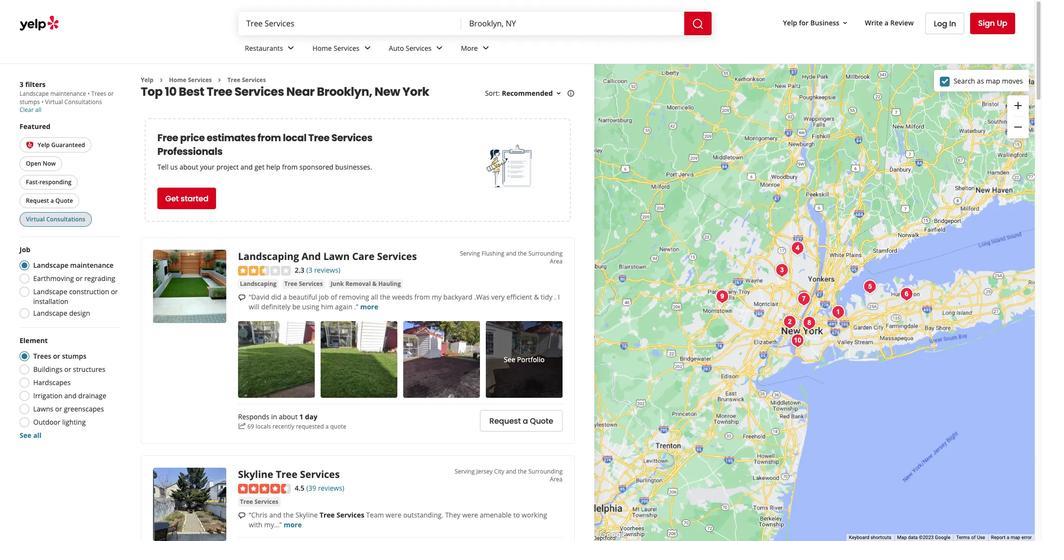 Task type: locate. For each thing, give the bounding box(es) containing it.
2 horizontal spatial from
[[415, 293, 430, 302]]

16 chevron down v2 image left 16 info v2 "icon"
[[555, 90, 563, 97]]

(3 reviews) link
[[307, 265, 341, 276]]

0 horizontal spatial 16 chevron down v2 image
[[555, 90, 563, 97]]

home
[[313, 43, 332, 53], [169, 76, 187, 84]]

1 vertical spatial skyline
[[296, 510, 318, 520]]

reviews) for lawn
[[314, 266, 341, 275]]

fast-responding
[[26, 178, 72, 187]]

area
[[550, 257, 563, 266], [550, 475, 563, 484]]

1 horizontal spatial were
[[463, 510, 478, 520]]

0 horizontal spatial more link
[[284, 520, 302, 530]]

1 vertical spatial home
[[169, 76, 187, 84]]

24 chevron down v2 image right auto services
[[434, 42, 446, 54]]

tree services link up "chris
[[238, 497, 281, 507]]

reviews) for services
[[318, 484, 344, 493]]

services up hauling
[[377, 250, 417, 263]]

1 vertical spatial tree services
[[285, 280, 323, 288]]

2 none field from the left
[[470, 18, 677, 29]]

1 horizontal spatial home services link
[[305, 35, 381, 64]]

0 horizontal spatial request
[[26, 197, 49, 205]]

all for clear all
[[35, 106, 41, 114]]

skyline up 4.5 star rating image
[[238, 468, 273, 481]]

4.5 link
[[295, 483, 305, 494]]

keyboard shortcuts
[[849, 535, 892, 540]]

landscaping up 2.3 star rating image
[[238, 250, 299, 263]]

and left get
[[241, 163, 253, 172]]

yelp right 16 yelp guaranteed v2 icon
[[38, 141, 50, 149]]

1 vertical spatial virtual
[[26, 215, 45, 224]]

16 chevron down v2 image inside recommended "dropdown button"
[[555, 90, 563, 97]]

home inside the business categories element
[[313, 43, 332, 53]]

1 vertical spatial more link
[[284, 520, 302, 530]]

0 vertical spatial landscaping
[[238, 250, 299, 263]]

& left tidy
[[534, 293, 539, 302]]

the down hauling
[[380, 293, 391, 302]]

yelp for business button
[[780, 14, 854, 32]]

24 chevron down v2 image right restaurants at the top left of page
[[285, 42, 297, 54]]

0 horizontal spatial 24 chevron down v2 image
[[285, 42, 297, 54]]

using
[[302, 302, 319, 312]]

services left 24 chevron down v2 icon
[[334, 43, 360, 53]]

were
[[386, 510, 402, 520], [463, 510, 478, 520]]

maintenance for landscape maintenance •
[[50, 90, 86, 98]]

tree
[[228, 76, 241, 84], [207, 84, 232, 100], [308, 131, 330, 145], [285, 280, 298, 288], [276, 468, 298, 481], [240, 498, 253, 506], [320, 510, 335, 520]]

1 horizontal spatial of
[[972, 535, 976, 540]]

0 horizontal spatial of
[[331, 293, 337, 302]]

(3 reviews)
[[307, 266, 341, 275]]

1 vertical spatial more
[[284, 520, 302, 530]]

1 horizontal spatial see
[[504, 355, 516, 364]]

landscape up installation
[[33, 287, 67, 297]]

1 horizontal spatial request
[[490, 416, 521, 427]]

1 vertical spatial tree services link
[[283, 279, 325, 289]]

0 vertical spatial serving
[[460, 250, 480, 258]]

from inside "david  did a beautiful job of  removing all the weeds from my backyard .was very efficient & tidy . i will definitely be using him again ."
[[415, 293, 430, 302]]

tree services
[[228, 76, 266, 84], [285, 280, 323, 288], [240, 498, 279, 506]]

0 vertical spatial request a quote
[[26, 197, 73, 205]]

0 horizontal spatial were
[[386, 510, 402, 520]]

about inside free price estimates from local tree services professionals tell us about your project and get help from sponsored businesses.
[[180, 163, 198, 172]]

& left hauling
[[373, 280, 377, 288]]

were right team
[[386, 510, 402, 520]]

landscape maintenance
[[33, 261, 114, 270]]

with
[[249, 520, 263, 530]]

request a quote for topmost request a quote button
[[26, 197, 73, 205]]

landscape for landscape maintenance
[[33, 261, 68, 270]]

landscaping and lawn care services link
[[238, 250, 417, 263]]

1 vertical spatial yelp
[[141, 76, 153, 84]]

zoom out image
[[1013, 121, 1025, 133]]

stumps up buildings or structures
[[62, 352, 87, 361]]

0 vertical spatial yelp
[[784, 18, 798, 27]]

0 horizontal spatial stumps
[[20, 98, 40, 106]]

2 vertical spatial from
[[415, 293, 430, 302]]

1 vertical spatial home services
[[169, 76, 212, 84]]

0 vertical spatial all
[[35, 106, 41, 114]]

and right flushing
[[506, 250, 517, 258]]

1 vertical spatial landscaping
[[240, 280, 277, 288]]

1 option group from the top
[[17, 245, 121, 322]]

1 horizontal spatial tree services button
[[283, 279, 325, 289]]

services down (3
[[299, 280, 323, 288]]

option group
[[17, 245, 121, 322], [17, 336, 121, 441]]

serving left jersey
[[455, 468, 475, 476]]

services up (39 reviews) link
[[300, 468, 340, 481]]

1 vertical spatial map
[[1011, 535, 1021, 540]]

more right the ."
[[360, 302, 379, 312]]

surrounding up tidy
[[529, 250, 563, 258]]

from left the my
[[415, 293, 430, 302]]

terms of use
[[957, 535, 986, 540]]

home services link right top
[[169, 76, 212, 84]]

.
[[555, 293, 556, 302]]

map
[[898, 535, 907, 540]]

24 chevron down v2 image right more
[[480, 42, 492, 54]]

more link
[[453, 35, 500, 64]]

1 horizontal spatial request a quote
[[490, 416, 554, 427]]

junk removal & hauling button
[[329, 279, 403, 289]]

16 chevron down v2 image inside yelp for business button
[[842, 19, 850, 27]]

day
[[305, 412, 318, 421]]

a inside "david  did a beautiful job of  removing all the weeds from my backyard .was very efficient & tidy . i will definitely be using him again ."
[[283, 293, 287, 302]]

tree services button for bottom tree services link
[[238, 497, 281, 507]]

more link right the ."
[[360, 302, 379, 312]]

requested
[[296, 422, 324, 431]]

outdoor
[[33, 418, 60, 427]]

1 horizontal spatial 24 chevron down v2 image
[[434, 42, 446, 54]]

map for moves
[[986, 76, 1001, 85]]

0 vertical spatial home services link
[[305, 35, 381, 64]]

new
[[375, 84, 400, 100]]

hauling
[[378, 280, 401, 288]]

services right auto
[[406, 43, 432, 53]]

request inside featured group
[[26, 197, 49, 205]]

2 16 chevron right v2 image from the left
[[216, 76, 224, 84]]

0 horizontal spatial see
[[20, 431, 31, 440]]

0 horizontal spatial about
[[180, 163, 198, 172]]

home services link down find field
[[305, 35, 381, 64]]

or down landscape maintenance
[[76, 274, 83, 283]]

or
[[108, 90, 114, 98], [76, 274, 83, 283], [111, 287, 118, 297], [53, 352, 60, 361], [64, 365, 71, 374], [55, 405, 62, 414]]

map right as
[[986, 76, 1001, 85]]

services inside free price estimates from local tree services professionals tell us about your project and get help from sponsored businesses.
[[332, 131, 373, 145]]

the right city
[[518, 468, 527, 476]]

landscaping inside button
[[240, 280, 277, 288]]

element
[[20, 336, 48, 345]]

0 vertical spatial see
[[504, 355, 516, 364]]

None search field
[[239, 12, 714, 35]]

landscaping button
[[238, 279, 279, 289]]

1 surrounding from the top
[[529, 250, 563, 258]]

landscape for landscape design
[[33, 309, 67, 318]]

services
[[334, 43, 360, 53], [406, 43, 432, 53], [188, 76, 212, 84], [242, 76, 266, 84], [235, 84, 284, 100], [332, 131, 373, 145], [377, 250, 417, 263], [299, 280, 323, 288], [300, 468, 340, 481], [255, 498, 279, 506], [337, 510, 365, 520]]

landscape inside landscape construction or installation
[[33, 287, 67, 297]]

24 chevron down v2 image inside more link
[[480, 42, 492, 54]]

2 surrounding from the top
[[529, 468, 563, 476]]

0 vertical spatial more
[[360, 302, 379, 312]]

to
[[514, 510, 520, 520]]

home down find field
[[313, 43, 332, 53]]

all seasons tree care image
[[897, 285, 917, 304]]

or up outdoor lighting
[[55, 405, 62, 414]]

0 vertical spatial option group
[[17, 245, 121, 322]]

1 vertical spatial 16 chevron down v2 image
[[555, 90, 563, 97]]

0 vertical spatial tree services button
[[283, 279, 325, 289]]

from left local
[[258, 131, 281, 145]]

skyline down (39
[[296, 510, 318, 520]]

stumps down 3 filters
[[20, 98, 40, 106]]

auto services link
[[381, 35, 453, 64]]

1 horizontal spatial more link
[[360, 302, 379, 312]]

1 vertical spatial quote
[[530, 416, 554, 427]]

"david  did a beautiful job of  removing all the weeds from my backyard .was very efficient & tidy . i will definitely be using him again ."
[[249, 293, 560, 312]]

yelp left the 10
[[141, 76, 153, 84]]

the right flushing
[[518, 250, 527, 258]]

quote for rightmost request a quote button
[[530, 416, 554, 427]]

yelp for yelp link
[[141, 76, 153, 84]]

and up the lawns or greenscapes
[[64, 391, 77, 401]]

trees or stumps up buildings or structures
[[33, 352, 87, 361]]

greenscapes
[[64, 405, 104, 414]]

3 24 chevron down v2 image from the left
[[480, 42, 492, 54]]

reviews) inside the (3 reviews) link
[[314, 266, 341, 275]]

0 vertical spatial quote
[[55, 197, 73, 205]]

0 horizontal spatial virtual
[[26, 215, 45, 224]]

home right top
[[169, 76, 187, 84]]

landscaping up "david
[[240, 280, 277, 288]]

16 chevron down v2 image
[[842, 19, 850, 27], [555, 90, 563, 97]]

landscape for landscape maintenance •
[[20, 90, 49, 98]]

0 horizontal spatial skyline
[[238, 468, 273, 481]]

24 chevron down v2 image inside restaurants link
[[285, 42, 297, 54]]

0 horizontal spatial 16 chevron right v2 image
[[157, 76, 165, 84]]

did
[[271, 293, 281, 302]]

map left error
[[1011, 535, 1021, 540]]

bps tree service image
[[788, 331, 808, 351]]

or inside landscape construction or installation
[[111, 287, 118, 297]]

1 none field from the left
[[246, 18, 454, 29]]

of right job
[[331, 293, 337, 302]]

16 chevron right v2 image right yelp link
[[157, 76, 165, 84]]

of left use
[[972, 535, 976, 540]]

tree services link
[[228, 76, 266, 84], [283, 279, 325, 289], [238, 497, 281, 507]]

tree services link up beautiful
[[283, 279, 325, 289]]

1 16 chevron right v2 image from the left
[[157, 76, 165, 84]]

reviews) down landscaping and lawn care services
[[314, 266, 341, 275]]

and right city
[[506, 468, 517, 476]]

all down "junk removal & hauling" button
[[371, 293, 378, 302]]

1 horizontal spatial 16 chevron down v2 image
[[842, 19, 850, 27]]

consultations down responding in the left top of the page
[[46, 215, 85, 224]]

virtual up job
[[26, 215, 45, 224]]

yelp inside featured group
[[38, 141, 50, 149]]

about right 'us'
[[180, 163, 198, 172]]

more down "chris and the skyline tree services
[[284, 520, 302, 530]]

tree services link for landscaping and lawn care services
[[283, 279, 325, 289]]

1 vertical spatial maintenance
[[70, 261, 114, 270]]

landscaping and lawn care services image
[[153, 250, 226, 323]]

skyline tree services image
[[780, 313, 800, 332]]

0 horizontal spatial none field
[[246, 18, 454, 29]]

tree services up beautiful
[[285, 280, 323, 288]]

reviews)
[[314, 266, 341, 275], [318, 484, 344, 493]]

serving jersey city and the surrounding area
[[455, 468, 563, 484]]

0 vertical spatial map
[[986, 76, 1001, 85]]

a
[[885, 18, 889, 27], [51, 197, 54, 205], [283, 293, 287, 302], [523, 416, 528, 427], [326, 422, 329, 431], [1007, 535, 1010, 540]]

responds
[[238, 412, 270, 421]]

lawns
[[33, 405, 53, 414]]

report a map error
[[992, 535, 1032, 540]]

1 horizontal spatial about
[[279, 412, 298, 421]]

1 horizontal spatial trees
[[91, 90, 106, 98]]

outdoor lighting
[[33, 418, 86, 427]]

junk removal & hauling link
[[329, 279, 403, 289]]

0 vertical spatial surrounding
[[529, 250, 563, 258]]

24 chevron down v2 image for more
[[480, 42, 492, 54]]

group
[[1008, 95, 1030, 138]]

landscaping for landscaping
[[240, 280, 277, 288]]

0 vertical spatial stumps
[[20, 98, 40, 106]]

all inside "david  did a beautiful job of  removing all the weeds from my backyard .was very efficient & tidy . i will definitely be using him again ."
[[371, 293, 378, 302]]

use
[[978, 535, 986, 540]]

free price estimates from local tree services professionals image
[[486, 143, 535, 191]]

tree services link down restaurants at the top left of page
[[228, 76, 266, 84]]

get
[[165, 193, 179, 204]]

landscape design
[[33, 309, 90, 318]]

1 horizontal spatial from
[[282, 163, 298, 172]]

log
[[934, 18, 948, 29]]

trees
[[91, 90, 106, 98], [33, 352, 51, 361]]

map for error
[[1011, 535, 1021, 540]]

2 vertical spatial yelp
[[38, 141, 50, 149]]

1 24 chevron down v2 image from the left
[[285, 42, 297, 54]]

from right help
[[282, 163, 298, 172]]

0 horizontal spatial quote
[[55, 197, 73, 205]]

1 area from the top
[[550, 257, 563, 266]]

and inside serving flushing and the surrounding area
[[506, 250, 517, 258]]

2 option group from the top
[[17, 336, 121, 441]]

16 chevron down v2 image right business at the top
[[842, 19, 850, 27]]

1 vertical spatial area
[[550, 475, 563, 484]]

0 horizontal spatial request a quote button
[[20, 194, 79, 209]]

serving left flushing
[[460, 250, 480, 258]]

Near text field
[[470, 18, 677, 29]]

your
[[200, 163, 215, 172]]

0 vertical spatial more link
[[360, 302, 379, 312]]

map data ©2023 google
[[898, 535, 951, 540]]

junk removal & hauling
[[331, 280, 401, 288]]

portfolio
[[517, 355, 545, 364]]

1 horizontal spatial home
[[313, 43, 332, 53]]

2 area from the top
[[550, 475, 563, 484]]

map region
[[584, 18, 1043, 541]]

tree services up "chris
[[240, 498, 279, 506]]

irrigation
[[33, 391, 63, 401]]

design
[[69, 309, 90, 318]]

landscape maintenance •
[[20, 90, 91, 98]]

1 vertical spatial serving
[[455, 468, 475, 476]]

2 horizontal spatial 24 chevron down v2 image
[[480, 42, 492, 54]]

services up businesses.
[[332, 131, 373, 145]]

the inside serving jersey city and the surrounding area
[[518, 468, 527, 476]]

1 horizontal spatial yelp
[[141, 76, 153, 84]]

locals
[[256, 422, 271, 431]]

0 horizontal spatial &
[[373, 280, 377, 288]]

surrounding inside serving jersey city and the surrounding area
[[529, 468, 563, 476]]

about up recently on the bottom of the page
[[279, 412, 298, 421]]

request a quote inside featured group
[[26, 197, 73, 205]]

surrounding up working
[[529, 468, 563, 476]]

tree services button up beautiful
[[283, 279, 325, 289]]

write a review link
[[861, 14, 918, 32]]

24 chevron down v2 image
[[285, 42, 297, 54], [434, 42, 446, 54], [480, 42, 492, 54]]

care
[[352, 250, 375, 263]]

2 vertical spatial tree services
[[240, 498, 279, 506]]

home services right top
[[169, 76, 212, 84]]

16 chevron right v2 image right "best"
[[216, 76, 224, 84]]

tree services button for tree services link associated with landscaping and lawn care services
[[283, 279, 325, 289]]

0 vertical spatial tree services link
[[228, 76, 266, 84]]

more link down "chris and the skyline tree services
[[284, 520, 302, 530]]

None field
[[246, 18, 454, 29], [470, 18, 677, 29]]

landscape down the filters
[[20, 90, 49, 98]]

home services link
[[305, 35, 381, 64], [169, 76, 212, 84]]

efficient
[[507, 293, 533, 302]]

brooklyn,
[[317, 84, 372, 100]]

0 vertical spatial home services
[[313, 43, 360, 53]]

1 horizontal spatial 16 chevron right v2 image
[[216, 76, 224, 84]]

or down regrading
[[111, 287, 118, 297]]

yelp
[[784, 18, 798, 27], [141, 76, 153, 84], [38, 141, 50, 149]]

working
[[522, 510, 548, 520]]

1 vertical spatial request
[[490, 416, 521, 427]]

the inside "david  did a beautiful job of  removing all the weeds from my backyard .was very efficient & tidy . i will definitely be using him again ."
[[380, 293, 391, 302]]

yelp left "for"
[[784, 18, 798, 27]]

trees or stumps
[[20, 90, 114, 106], [33, 352, 87, 361]]

1 vertical spatial option group
[[17, 336, 121, 441]]

"chris and the skyline tree services
[[249, 510, 365, 520]]

consultations up guaranteed at top
[[64, 98, 102, 106]]

0 vertical spatial consultations
[[64, 98, 102, 106]]

1 horizontal spatial •
[[88, 90, 90, 98]]

1 vertical spatial of
[[972, 535, 976, 540]]

0 horizontal spatial tree services button
[[238, 497, 281, 507]]

home services down find text box in the left top of the page
[[313, 43, 360, 53]]

were right they
[[463, 510, 478, 520]]

request for rightmost request a quote button
[[490, 416, 521, 427]]

2 horizontal spatial yelp
[[784, 18, 798, 27]]

maintenance inside option group
[[70, 261, 114, 270]]

area inside serving flushing and the surrounding area
[[550, 257, 563, 266]]

landscape up the earthmoving
[[33, 261, 68, 270]]

team
[[366, 510, 384, 520]]

16 chevron down v2 image for recommended
[[555, 90, 563, 97]]

reviews) inside (39 reviews) link
[[318, 484, 344, 493]]

1 horizontal spatial map
[[1011, 535, 1021, 540]]

1 vertical spatial &
[[534, 293, 539, 302]]

in
[[271, 412, 277, 421]]

1 vertical spatial trees
[[33, 352, 51, 361]]

tree services down restaurants at the top left of page
[[228, 76, 266, 84]]

restaurants link
[[237, 35, 305, 64]]

2 24 chevron down v2 image from the left
[[434, 42, 446, 54]]

auto services
[[389, 43, 432, 53]]

1 horizontal spatial none field
[[470, 18, 677, 29]]

all down outdoor
[[33, 431, 42, 440]]

1 horizontal spatial &
[[534, 293, 539, 302]]

16 chevron right v2 image for tree services
[[216, 76, 224, 84]]

serving inside serving flushing and the surrounding area
[[460, 250, 480, 258]]

near
[[287, 84, 315, 100]]

surrounding
[[529, 250, 563, 258], [529, 468, 563, 476]]

write
[[865, 18, 883, 27]]

0 horizontal spatial home services link
[[169, 76, 212, 84]]

buildings
[[33, 365, 63, 374]]

serving inside serving jersey city and the surrounding area
[[455, 468, 475, 476]]

zoom in image
[[1013, 100, 1025, 111]]

quote inside featured group
[[55, 197, 73, 205]]

virtual consultations
[[26, 215, 85, 224]]

business
[[811, 18, 840, 27]]

weeds
[[392, 293, 413, 302]]

reviews) right (39
[[318, 484, 344, 493]]

landscape for landscape construction or installation
[[33, 287, 67, 297]]

map
[[986, 76, 1001, 85], [1011, 535, 1021, 540]]

0 horizontal spatial request a quote
[[26, 197, 73, 205]]

tree services button up "chris
[[238, 497, 281, 507]]

0 vertical spatial 16 chevron down v2 image
[[842, 19, 850, 27]]

tell
[[157, 163, 169, 172]]

trees or stumps down the filters
[[20, 90, 114, 106]]

1 vertical spatial reviews)
[[318, 484, 344, 493]]

virtual right clear all
[[45, 98, 63, 106]]

16 chevron right v2 image
[[157, 76, 165, 84], [216, 76, 224, 84]]

0 vertical spatial virtual
[[45, 98, 63, 106]]

24 chevron down v2 image inside auto services link
[[434, 42, 446, 54]]

1 vertical spatial all
[[371, 293, 378, 302]]

surrounding inside serving flushing and the surrounding area
[[529, 250, 563, 258]]

yelp for business
[[784, 18, 840, 27]]

request a quote for rightmost request a quote button
[[490, 416, 554, 427]]

or right buildings
[[64, 365, 71, 374]]

area inside serving jersey city and the surrounding area
[[550, 475, 563, 484]]

services left the near
[[235, 84, 284, 100]]

google image
[[597, 529, 629, 541]]

yelp for yelp guaranteed
[[38, 141, 50, 149]]

1 vertical spatial stumps
[[62, 352, 87, 361]]

or right • virtual consultations
[[108, 90, 114, 98]]

all right clear
[[35, 106, 41, 114]]

services left team
[[337, 510, 365, 520]]

services right the 10
[[188, 76, 212, 84]]

0 horizontal spatial •
[[41, 98, 44, 106]]

landscape down installation
[[33, 309, 67, 318]]

professionals
[[157, 145, 223, 159]]



Task type: vqa. For each thing, say whether or not it's contained in the screenshot.
Category's "SEE ALL"
no



Task type: describe. For each thing, give the bounding box(es) containing it.
yelp guaranteed button
[[20, 137, 91, 153]]

services down 4.5 star rating image
[[255, 498, 279, 506]]

(3
[[307, 266, 313, 275]]

option group containing job
[[17, 245, 121, 322]]

none field find
[[246, 18, 454, 29]]

landscaping link
[[238, 279, 279, 289]]

or up buildings
[[53, 352, 60, 361]]

virtual consultations button
[[20, 212, 92, 227]]

stumps inside trees or stumps
[[20, 98, 40, 106]]

landscaping and lawn care services image
[[829, 303, 848, 322]]

clear all
[[20, 106, 41, 114]]

16 yelp guaranteed v2 image
[[26, 142, 34, 149]]

consultations inside button
[[46, 215, 85, 224]]

16 chevron right v2 image for home services
[[157, 76, 165, 84]]

again
[[335, 302, 353, 312]]

serving for skyline tree services
[[455, 468, 475, 476]]

of inside "david  did a beautiful job of  removing all the weeds from my backyard .was very efficient & tidy . i will definitely be using him again ."
[[331, 293, 337, 302]]

the right "chris
[[283, 510, 294, 520]]

shortcuts
[[871, 535, 892, 540]]

24 chevron down v2 image for restaurants
[[285, 42, 297, 54]]

lawns or greenscapes
[[33, 405, 104, 414]]

2.3 star rating image
[[238, 266, 291, 276]]

log in
[[934, 18, 957, 29]]

see for see portfolio
[[504, 355, 516, 364]]

irrigation and drainage
[[33, 391, 106, 401]]

filters
[[25, 80, 46, 89]]

virtual inside button
[[26, 215, 45, 224]]

and up my..."
[[269, 510, 282, 520]]

as
[[978, 76, 985, 85]]

open
[[26, 160, 41, 168]]

sign up
[[979, 18, 1008, 29]]

moves
[[1003, 76, 1024, 85]]

trees inside trees or stumps
[[91, 90, 106, 98]]

get
[[255, 163, 265, 172]]

option group containing element
[[17, 336, 121, 441]]

search image
[[693, 18, 704, 30]]

24 chevron down v2 image for auto services
[[434, 42, 446, 54]]

help
[[266, 163, 280, 172]]

see portfolio
[[504, 355, 545, 364]]

morales brothers tree service image
[[795, 290, 814, 309]]

arbor care tree service image
[[773, 261, 792, 280]]

top 10 best tree services near brooklyn, new york
[[141, 84, 430, 100]]

will
[[249, 302, 259, 312]]

get started
[[165, 193, 209, 204]]

tree services for bottom tree services link
[[240, 498, 279, 506]]

1 vertical spatial trees or stumps
[[33, 352, 87, 361]]

4.5 star rating image
[[238, 484, 291, 494]]

job
[[20, 245, 30, 255]]

16 info v2 image
[[567, 90, 575, 97]]

3
[[20, 80, 23, 89]]

drainage
[[78, 391, 106, 401]]

"david
[[249, 293, 270, 302]]

lighting
[[62, 418, 86, 427]]

serving flushing and the surrounding area
[[460, 250, 563, 266]]

free
[[157, 131, 178, 145]]

gil santos landscaping image
[[788, 239, 808, 258]]

1 horizontal spatial virtual
[[45, 98, 63, 106]]

1 horizontal spatial request a quote button
[[480, 410, 563, 432]]

terms
[[957, 535, 971, 540]]

1 horizontal spatial skyline
[[296, 510, 318, 520]]

tidy
[[541, 293, 553, 302]]

york
[[403, 84, 430, 100]]

0 vertical spatial skyline
[[238, 468, 273, 481]]

• virtual consultations
[[40, 98, 102, 106]]

see all button
[[20, 431, 42, 440]]

featured
[[20, 122, 50, 131]]

top
[[141, 84, 163, 100]]

data
[[909, 535, 918, 540]]

see for see all
[[20, 431, 31, 440]]

tree services for tree services link associated with landscaping and lawn care services
[[285, 280, 323, 288]]

city
[[494, 468, 505, 476]]

24 chevron down v2 image
[[362, 42, 373, 54]]

request for topmost request a quote button
[[26, 197, 49, 205]]

"chris
[[249, 510, 268, 520]]

.was
[[475, 293, 490, 302]]

fast-responding button
[[20, 175, 78, 190]]

be
[[292, 302, 301, 312]]

quote for topmost request a quote button
[[55, 197, 73, 205]]

they
[[445, 510, 461, 520]]

junk
[[331, 280, 344, 288]]

nyc tree pit services image
[[800, 314, 819, 333]]

yelp for yelp for business
[[784, 18, 798, 27]]

1 were from the left
[[386, 510, 402, 520]]

and inside free price estimates from local tree services professionals tell us about your project and get help from sponsored businesses.
[[241, 163, 253, 172]]

us
[[170, 163, 178, 172]]

©2023
[[920, 535, 934, 540]]

skyline tree services
[[238, 468, 340, 481]]

more
[[461, 43, 478, 53]]

trees inside option group
[[33, 352, 51, 361]]

job
[[319, 293, 329, 302]]

1 horizontal spatial stumps
[[62, 352, 87, 361]]

featured group
[[18, 122, 121, 229]]

16 speech v2 image
[[238, 294, 246, 302]]

best
[[179, 84, 204, 100]]

sign up link
[[971, 13, 1016, 34]]

landscape construction or installation
[[33, 287, 118, 306]]

home services inside the business categories element
[[313, 43, 360, 53]]

recommended
[[502, 89, 553, 98]]

removing
[[339, 293, 369, 302]]

0 vertical spatial trees or stumps
[[20, 90, 114, 106]]

maintenance for landscape maintenance
[[70, 261, 114, 270]]

earthmoving
[[33, 274, 74, 283]]

get started button
[[157, 188, 216, 210]]

16 trending v2 image
[[238, 423, 246, 431]]

0 vertical spatial tree services
[[228, 76, 266, 84]]

landscaping for landscaping and lawn care services
[[238, 250, 299, 263]]

serving for landscaping and lawn care services
[[460, 250, 480, 258]]

16 speech v2 image
[[238, 512, 246, 520]]

business categories element
[[237, 35, 1016, 64]]

yelp guaranteed
[[38, 141, 85, 149]]

report a map error link
[[992, 535, 1032, 540]]

clear all link
[[20, 106, 41, 114]]

keyboard
[[849, 535, 870, 540]]

and inside serving jersey city and the surrounding area
[[506, 468, 517, 476]]

now
[[43, 160, 56, 168]]

jersey
[[477, 468, 493, 476]]

regrading
[[84, 274, 115, 283]]

1 vertical spatial about
[[279, 412, 298, 421]]

(39
[[307, 484, 316, 493]]

google
[[936, 535, 951, 540]]

project
[[217, 163, 239, 172]]

buildings or structures
[[33, 365, 105, 374]]

& inside button
[[373, 280, 377, 288]]

16 chevron down v2 image for yelp for business
[[842, 19, 850, 27]]

deluxe lawns usa image
[[713, 287, 732, 307]]

2 vertical spatial tree services link
[[238, 497, 281, 507]]

landscaping and lawn care services
[[238, 250, 417, 263]]

& inside "david  did a beautiful job of  removing all the weeds from my backyard .was very efficient & tidy . i will definitely be using him again ."
[[534, 293, 539, 302]]

free price estimates from local tree services professionals tell us about your project and get help from sponsored businesses.
[[157, 131, 373, 172]]

for
[[799, 18, 809, 27]]

a inside group
[[51, 197, 54, 205]]

(39 reviews) link
[[307, 483, 344, 494]]

my..."
[[264, 520, 282, 530]]

beautiful
[[289, 293, 317, 302]]

report
[[992, 535, 1006, 540]]

all for see all
[[33, 431, 42, 440]]

very
[[492, 293, 505, 302]]

3 filters
[[20, 80, 46, 89]]

responds in about 1 day
[[238, 412, 318, 421]]

2 were from the left
[[463, 510, 478, 520]]

none field near
[[470, 18, 677, 29]]

1 vertical spatial home services link
[[169, 76, 212, 84]]

team were outstanding. they were amenable to working with my..."
[[249, 510, 548, 530]]

0 horizontal spatial home
[[169, 76, 187, 84]]

tree inside free price estimates from local tree services professionals tell us about your project and get help from sponsored businesses.
[[308, 131, 330, 145]]

skyline tree services image
[[153, 468, 226, 541]]

tree services link for yelp
[[228, 76, 266, 84]]

local
[[283, 131, 307, 145]]

1 horizontal spatial more
[[360, 302, 379, 312]]

woody tree service image
[[861, 277, 880, 297]]

Find text field
[[246, 18, 454, 29]]

the inside serving flushing and the surrounding area
[[518, 250, 527, 258]]

1 vertical spatial from
[[282, 163, 298, 172]]

(39 reviews)
[[307, 484, 344, 493]]

or inside trees or stumps
[[108, 90, 114, 98]]

0 vertical spatial from
[[258, 131, 281, 145]]

0 vertical spatial request a quote button
[[20, 194, 79, 209]]

services down restaurants at the top left of page
[[242, 76, 266, 84]]

backyard
[[444, 293, 473, 302]]

and
[[302, 250, 321, 263]]

open now
[[26, 160, 56, 168]]

recommended button
[[502, 89, 563, 98]]

0 horizontal spatial more
[[284, 520, 302, 530]]



